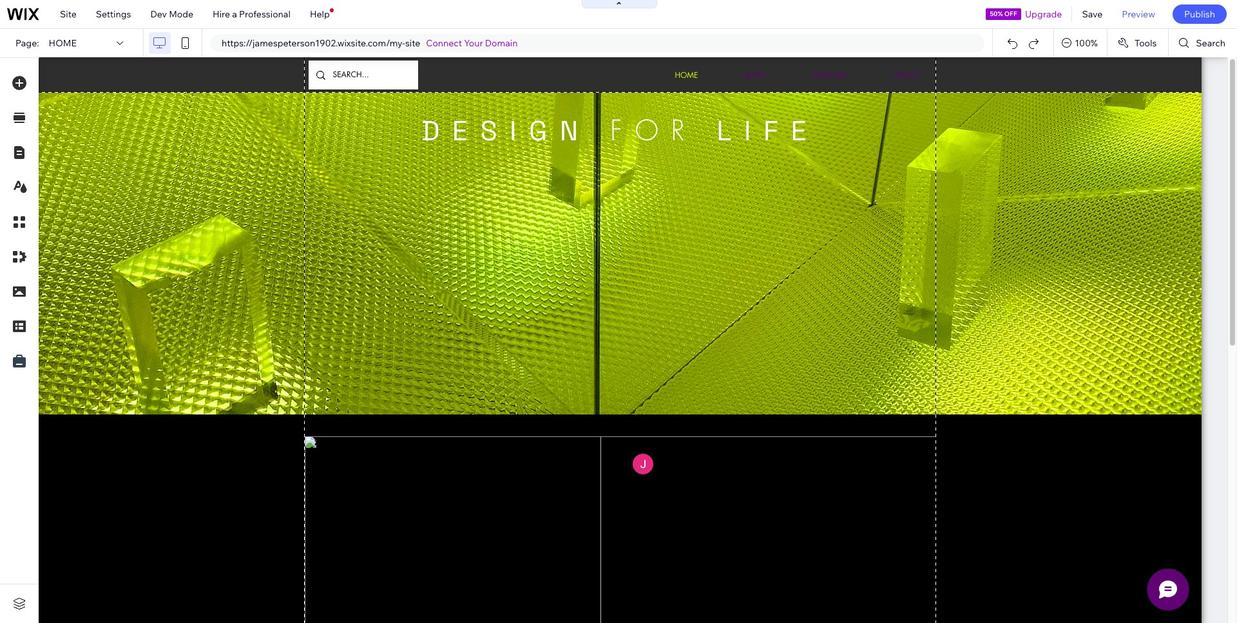 Task type: locate. For each thing, give the bounding box(es) containing it.
a
[[232, 8, 237, 20]]

save
[[1082, 8, 1103, 20]]

settings
[[96, 8, 131, 20]]

site
[[405, 37, 420, 49]]

your
[[464, 37, 483, 49]]

tools button
[[1108, 29, 1169, 57]]

publish button
[[1173, 5, 1227, 24]]

save button
[[1073, 0, 1113, 28]]

upgrade
[[1025, 8, 1062, 20]]

dev mode
[[150, 8, 193, 20]]

hire a professional
[[213, 8, 291, 20]]

professional
[[239, 8, 291, 20]]

search
[[1196, 37, 1226, 49]]

home
[[49, 37, 77, 49]]

publish
[[1185, 8, 1216, 20]]

domain
[[485, 37, 518, 49]]

mode
[[169, 8, 193, 20]]

dev
[[150, 8, 167, 20]]



Task type: vqa. For each thing, say whether or not it's contained in the screenshot.
'HIRE'
yes



Task type: describe. For each thing, give the bounding box(es) containing it.
50%
[[990, 10, 1003, 18]]

help
[[310, 8, 330, 20]]

100% button
[[1055, 29, 1107, 57]]

preview button
[[1113, 0, 1165, 28]]

tools
[[1135, 37, 1157, 49]]

hire
[[213, 8, 230, 20]]

off
[[1005, 10, 1017, 18]]

connect
[[426, 37, 462, 49]]

https://jamespeterson1902.wixsite.com/my-
[[222, 37, 405, 49]]

site
[[60, 8, 77, 20]]

100%
[[1075, 37, 1098, 49]]

search button
[[1169, 29, 1237, 57]]

preview
[[1122, 8, 1156, 20]]

50% off
[[990, 10, 1017, 18]]

https://jamespeterson1902.wixsite.com/my-site connect your domain
[[222, 37, 518, 49]]



